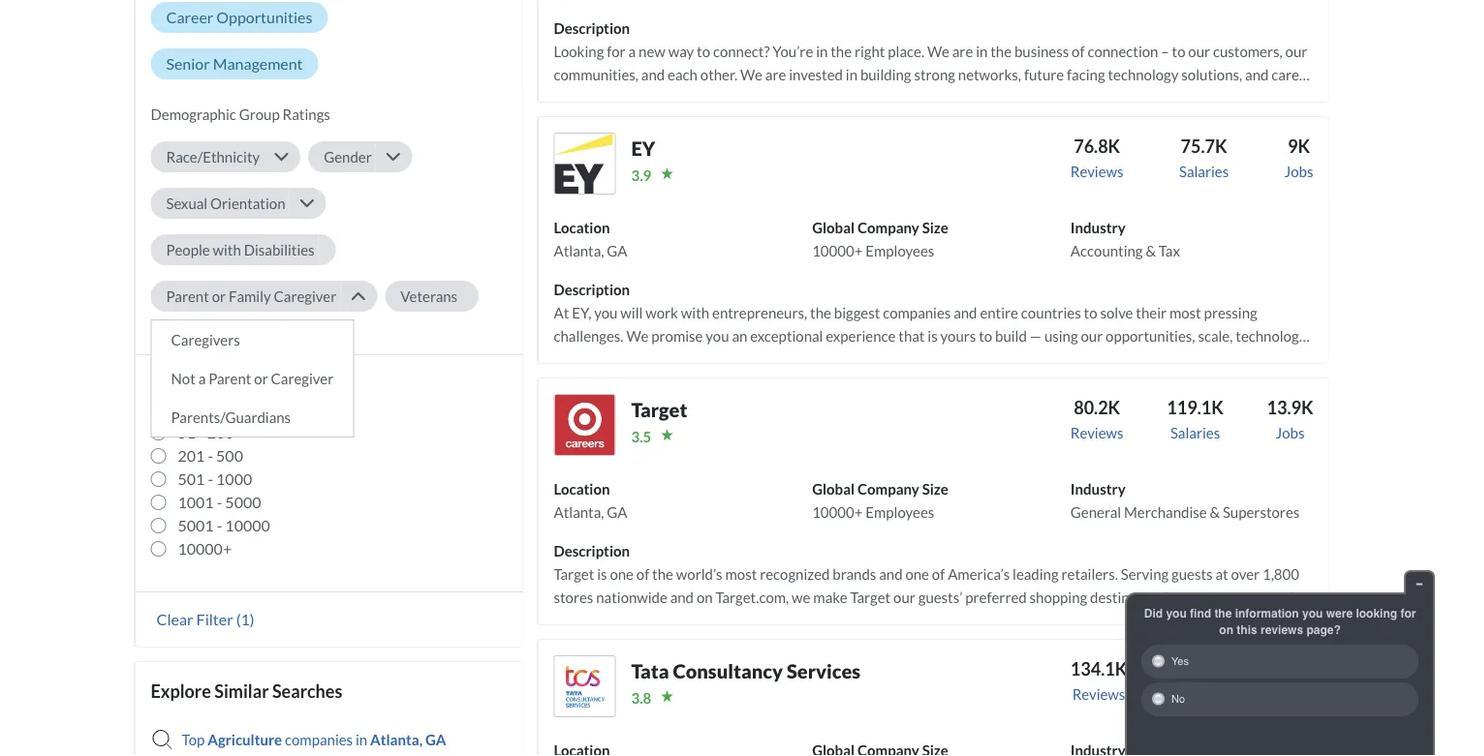 Task type: vqa. For each thing, say whether or not it's contained in the screenshot.
the topmost University
no



Task type: locate. For each thing, give the bounding box(es) containing it.
caregivers
[[171, 331, 240, 349]]

0 vertical spatial company
[[858, 219, 920, 236]]

parent
[[166, 288, 209, 305], [209, 370, 251, 388]]

salaries for tata consultancy services
[[1178, 686, 1227, 704]]

global
[[812, 219, 855, 236], [151, 374, 202, 395], [812, 481, 855, 498]]

general
[[1071, 504, 1122, 521]]

1 vertical spatial ga
[[607, 504, 628, 521]]

1 horizontal spatial you
[[1303, 607, 1323, 621]]

industry inside "industry general merchandise & superstores"
[[1071, 481, 1126, 498]]

reviews down 80.2k
[[1071, 424, 1124, 442]]

consultancy
[[673, 660, 783, 683]]

did you find the information you were looking for on this reviews page?
[[1144, 607, 1416, 637]]

salaries down 119.1k
[[1171, 424, 1220, 442]]

location
[[554, 219, 610, 236], [554, 481, 610, 498]]

3.5
[[631, 428, 652, 446]]

2 you from the left
[[1303, 607, 1323, 621]]

2 description from the top
[[554, 281, 630, 298]]

13.9k
[[1267, 397, 1314, 419]]

- right 1 in the bottom of the page
[[190, 400, 195, 419]]

1 horizontal spatial &
[[1210, 504, 1220, 521]]

location atlanta, ga for target
[[554, 481, 628, 521]]

1 vertical spatial industry
[[1071, 481, 1126, 498]]

filter
[[196, 611, 233, 629]]

parent or family caregiver
[[166, 288, 337, 305]]

1 global company size 10000+ employees from the top
[[812, 219, 949, 260]]

2 vertical spatial size
[[922, 481, 949, 498]]

or left family
[[212, 288, 226, 305]]

reviews for target
[[1071, 424, 1124, 442]]

global company size 10000+ employees
[[812, 219, 949, 260], [812, 481, 949, 521]]

location for target
[[554, 481, 610, 498]]

0 vertical spatial jobs
[[1285, 163, 1314, 180]]

3.8
[[631, 690, 652, 707]]

career opportunities button
[[151, 2, 328, 33]]

0 vertical spatial employees
[[866, 242, 935, 260]]

1.2k
[[1277, 659, 1314, 680]]

2 vertical spatial jobs
[[1281, 686, 1310, 704]]

career opportunities
[[166, 8, 312, 27]]

3 description from the top
[[554, 543, 630, 560]]

ga down the target image
[[607, 504, 628, 521]]

jobs down 13.9k
[[1276, 424, 1305, 442]]

1 vertical spatial employees
[[866, 504, 935, 521]]

- down 1001 - 5000
[[217, 517, 222, 535]]

0 vertical spatial global
[[812, 219, 855, 236]]

0 vertical spatial global company size 10000+ employees
[[812, 219, 949, 260]]

1 industry from the top
[[1071, 219, 1126, 236]]

& left tax
[[1146, 242, 1156, 260]]

global company size 10000+ employees for target
[[812, 481, 949, 521]]

salaries for target
[[1171, 424, 1220, 442]]

industry up general at the bottom of page
[[1071, 481, 1126, 498]]

- right 1001
[[217, 493, 222, 512]]

ga
[[607, 242, 628, 260], [607, 504, 628, 521], [425, 732, 446, 749]]

tata consultancy services image
[[554, 656, 616, 718]]

0 vertical spatial &
[[1146, 242, 1156, 260]]

location down the target image
[[554, 481, 610, 498]]

description
[[554, 19, 630, 37], [554, 281, 630, 298], [554, 543, 630, 560]]

0 vertical spatial atlanta,
[[554, 242, 604, 260]]

2 vertical spatial salaries
[[1178, 686, 1227, 704]]

2 vertical spatial reviews
[[1073, 686, 1126, 704]]

or up the parents/guardians
[[254, 370, 268, 388]]

1 vertical spatial caregiver
[[271, 370, 334, 388]]

find
[[1190, 607, 1212, 621]]

jobs inside 13.9k jobs
[[1276, 424, 1305, 442]]

veterans
[[401, 288, 458, 305]]

ga right in
[[425, 732, 446, 749]]

2 employees from the top
[[866, 504, 935, 521]]

salaries down 85.4k
[[1178, 686, 1227, 704]]

0 vertical spatial industry
[[1071, 219, 1126, 236]]

ratings
[[283, 106, 330, 123]]

0 horizontal spatial &
[[1146, 242, 1156, 260]]

1 vertical spatial or
[[254, 370, 268, 388]]

reviews
[[1071, 163, 1124, 180], [1071, 424, 1124, 442], [1073, 686, 1126, 704]]

caregiver
[[274, 288, 337, 305], [271, 370, 334, 388]]

1 vertical spatial atlanta,
[[554, 504, 604, 521]]

caregiver up the parents/guardians
[[271, 370, 334, 388]]

reviews down 76.8k
[[1071, 163, 1124, 180]]

management
[[213, 54, 303, 73]]

2 vertical spatial description
[[554, 543, 630, 560]]

0 vertical spatial location
[[554, 219, 610, 236]]

501 - 1000
[[178, 470, 252, 489]]

0 vertical spatial ga
[[607, 242, 628, 260]]

51 - 200
[[178, 423, 234, 442]]

location atlanta, ga down the ey image
[[554, 219, 628, 260]]

1000
[[216, 470, 252, 489]]

top agriculture companies in atlanta, ga
[[182, 732, 446, 749]]

1 employees from the top
[[866, 242, 935, 260]]

76.8k
[[1074, 136, 1121, 157]]

caregiver down disabilities
[[274, 288, 337, 305]]

&
[[1146, 242, 1156, 260], [1210, 504, 1220, 521]]

atlanta, down the target image
[[554, 504, 604, 521]]

jobs down 9k
[[1285, 163, 1314, 180]]

top
[[182, 732, 205, 749]]

global for target
[[812, 481, 855, 498]]

senior management
[[166, 54, 303, 73]]

industry up accounting
[[1071, 219, 1126, 236]]

1 vertical spatial global company size 10000+ employees
[[812, 481, 949, 521]]

not a parent or caregiver
[[171, 370, 334, 388]]

industry inside industry accounting & tax
[[1071, 219, 1126, 236]]

0 horizontal spatial you
[[1166, 607, 1187, 621]]

5001
[[178, 517, 214, 535]]

reviews down 134.1k
[[1073, 686, 1126, 704]]

85.4k salaries
[[1178, 659, 1227, 704]]

ga down the ey image
[[607, 242, 628, 260]]

0 vertical spatial size
[[922, 219, 949, 236]]

jobs inside '1.2k jobs'
[[1281, 686, 1310, 704]]

jobs for tata consultancy services
[[1281, 686, 1310, 704]]

1 vertical spatial description
[[554, 281, 630, 298]]

or
[[212, 288, 226, 305], [254, 370, 268, 388]]

0 vertical spatial salaries
[[1179, 163, 1229, 180]]

1 vertical spatial salaries
[[1171, 424, 1220, 442]]

2 vertical spatial company
[[858, 481, 920, 498]]

- for 1
[[190, 400, 195, 419]]

parent down the people
[[166, 288, 209, 305]]

location for ey
[[554, 219, 610, 236]]

1 - 50
[[178, 400, 216, 419]]

-
[[190, 400, 195, 419], [199, 423, 204, 442], [208, 447, 213, 466], [208, 470, 213, 489], [217, 493, 222, 512], [217, 517, 222, 535]]

0 vertical spatial 10000+
[[812, 242, 863, 260]]

2 industry from the top
[[1071, 481, 1126, 498]]

500
[[216, 447, 243, 466]]

reviews inside 134.1k reviews
[[1073, 686, 1126, 704]]

1
[[178, 400, 187, 419]]

location atlanta, ga down the target image
[[554, 481, 628, 521]]

0 horizontal spatial or
[[212, 288, 226, 305]]

description for target
[[554, 543, 630, 560]]

clear filter (1)
[[157, 611, 255, 629]]

location atlanta, ga
[[554, 219, 628, 260], [554, 481, 628, 521]]

you up page? on the bottom of page
[[1303, 607, 1323, 621]]

you right the did
[[1166, 607, 1187, 621]]

group
[[239, 106, 280, 123]]

salaries down '75.7k'
[[1179, 163, 1229, 180]]

50
[[198, 400, 216, 419]]

employees for target
[[866, 504, 935, 521]]

& left superstores on the bottom right of page
[[1210, 504, 1220, 521]]

1 vertical spatial reviews
[[1071, 424, 1124, 442]]

2 vertical spatial ga
[[425, 732, 446, 749]]

clear
[[157, 611, 193, 629]]

1 location from the top
[[554, 219, 610, 236]]

10000+ for target
[[812, 504, 863, 521]]

5000
[[225, 493, 261, 512]]

- right 201
[[208, 447, 213, 466]]

companies
[[285, 732, 353, 749]]

ey image
[[554, 133, 616, 195]]

0 vertical spatial parent
[[166, 288, 209, 305]]

page?
[[1307, 624, 1341, 637]]

company
[[858, 219, 920, 236], [205, 374, 279, 395], [858, 481, 920, 498]]

industry
[[1071, 219, 1126, 236], [1071, 481, 1126, 498]]

2 location from the top
[[554, 481, 610, 498]]

1 vertical spatial &
[[1210, 504, 1220, 521]]

employees for ey
[[866, 242, 935, 260]]

jobs down 1.2k
[[1281, 686, 1310, 704]]

- right 51
[[199, 423, 204, 442]]

salaries
[[1179, 163, 1229, 180], [1171, 424, 1220, 442], [1178, 686, 1227, 704]]

1 vertical spatial jobs
[[1276, 424, 1305, 442]]

tata consultancy services
[[631, 660, 861, 683]]

not
[[171, 370, 196, 388]]

1 location atlanta, ga from the top
[[554, 219, 628, 260]]

parent right a
[[209, 370, 251, 388]]

1 vertical spatial location atlanta, ga
[[554, 481, 628, 521]]

tax
[[1159, 242, 1180, 260]]

2 vertical spatial global
[[812, 481, 855, 498]]

1 vertical spatial size
[[283, 374, 314, 395]]

senior
[[166, 54, 210, 73]]

atlanta, down the ey image
[[554, 242, 604, 260]]

location down the ey image
[[554, 219, 610, 236]]

1 vertical spatial location
[[554, 481, 610, 498]]

demographic group ratings
[[151, 106, 330, 123]]

0 vertical spatial location atlanta, ga
[[554, 219, 628, 260]]

2 location atlanta, ga from the top
[[554, 481, 628, 521]]

0 vertical spatial reviews
[[1071, 163, 1124, 180]]

atlanta,
[[554, 242, 604, 260], [554, 504, 604, 521], [370, 732, 423, 749]]

employees
[[866, 242, 935, 260], [866, 504, 935, 521]]

company for target
[[858, 481, 920, 498]]

1 vertical spatial 10000+
[[812, 504, 863, 521]]

jobs
[[1285, 163, 1314, 180], [1276, 424, 1305, 442], [1281, 686, 1310, 704]]

target image
[[554, 394, 616, 456]]

sexual orientation
[[166, 195, 285, 212]]

- right 501
[[208, 470, 213, 489]]

0 vertical spatial or
[[212, 288, 226, 305]]

the
[[1215, 607, 1232, 621]]

1 vertical spatial global
[[151, 374, 202, 395]]

global for ey
[[812, 219, 855, 236]]

85.4k
[[1179, 659, 1226, 680]]

atlanta, right in
[[370, 732, 423, 749]]

ey
[[631, 137, 656, 160]]

0 vertical spatial description
[[554, 19, 630, 37]]

similar
[[214, 681, 269, 703]]

salaries inside "119.1k salaries"
[[1171, 424, 1220, 442]]

3.9
[[631, 167, 652, 184]]

company for ey
[[858, 219, 920, 236]]

2 global company size 10000+ employees from the top
[[812, 481, 949, 521]]



Task type: describe. For each thing, give the bounding box(es) containing it.
9k
[[1288, 136, 1310, 157]]

family
[[229, 288, 271, 305]]

10000
[[225, 517, 270, 535]]

services
[[787, 660, 861, 683]]

- for 51
[[199, 423, 204, 442]]

race/ethnicity
[[166, 148, 260, 166]]

- for 5001
[[217, 517, 222, 535]]

with
[[213, 241, 241, 259]]

sexual
[[166, 195, 208, 212]]

industry for target
[[1071, 481, 1126, 498]]

jobs for target
[[1276, 424, 1305, 442]]

disabilities
[[244, 241, 315, 259]]

size for ey
[[922, 219, 949, 236]]

1001 - 5000
[[178, 493, 261, 512]]

1 description from the top
[[554, 19, 630, 37]]

industry for ey
[[1071, 219, 1126, 236]]

global company size
[[151, 374, 314, 395]]

superstores
[[1223, 504, 1300, 521]]

people with disabilities
[[166, 241, 315, 259]]

for
[[1401, 607, 1416, 621]]

- for 201
[[208, 447, 213, 466]]

looking
[[1356, 607, 1398, 621]]

134.1k reviews
[[1071, 659, 1127, 704]]

explore
[[151, 681, 211, 703]]

- for 1001
[[217, 493, 222, 512]]

5001 - 10000
[[178, 517, 270, 535]]

no
[[1172, 694, 1185, 706]]

location atlanta, ga for ey
[[554, 219, 628, 260]]

80.2k reviews
[[1071, 397, 1124, 442]]

orientation
[[210, 195, 285, 212]]

size for target
[[922, 481, 949, 498]]

reviews for ey
[[1071, 163, 1124, 180]]

gender
[[324, 148, 372, 166]]

1001
[[178, 493, 214, 512]]

51
[[178, 423, 196, 442]]

2 vertical spatial 10000+
[[178, 540, 232, 559]]

reviews
[[1261, 624, 1304, 637]]

1 vertical spatial parent
[[209, 370, 251, 388]]

10000+ for ey
[[812, 242, 863, 260]]

1 horizontal spatial or
[[254, 370, 268, 388]]

description for ey
[[554, 281, 630, 298]]

9k jobs
[[1285, 136, 1314, 180]]

13.9k jobs
[[1267, 397, 1314, 442]]

merchandise
[[1124, 504, 1207, 521]]

1 vertical spatial company
[[205, 374, 279, 395]]

yes
[[1172, 656, 1189, 668]]

200
[[207, 423, 234, 442]]

119.1k salaries
[[1167, 397, 1224, 442]]

accounting
[[1071, 242, 1143, 260]]

opportunities
[[216, 8, 312, 27]]

75.7k
[[1181, 136, 1228, 157]]

119.1k
[[1167, 397, 1224, 419]]

career
[[166, 8, 213, 27]]

senior management button
[[151, 48, 318, 79]]

demographic
[[151, 106, 236, 123]]

134.1k
[[1071, 659, 1127, 680]]

atlanta, for ey
[[554, 242, 604, 260]]

76.8k reviews
[[1071, 136, 1124, 180]]

global company size 10000+ employees for ey
[[812, 219, 949, 260]]

(1)
[[236, 611, 255, 629]]

agriculture
[[208, 732, 282, 749]]

explore similar searches
[[151, 681, 342, 703]]

this
[[1237, 624, 1258, 637]]

jobs for ey
[[1285, 163, 1314, 180]]

were
[[1327, 607, 1353, 621]]

1.2k jobs
[[1277, 659, 1314, 704]]

tata
[[631, 660, 669, 683]]

people
[[166, 241, 210, 259]]

80.2k
[[1074, 397, 1121, 419]]

in
[[356, 732, 368, 749]]

501
[[178, 470, 205, 489]]

1 you from the left
[[1166, 607, 1187, 621]]

industry accounting & tax
[[1071, 219, 1180, 260]]

& inside "industry general merchandise & superstores"
[[1210, 504, 1220, 521]]

target
[[631, 398, 688, 422]]

salaries for ey
[[1179, 163, 1229, 180]]

a
[[198, 370, 206, 388]]

0 vertical spatial caregiver
[[274, 288, 337, 305]]

information
[[1235, 607, 1299, 621]]

on
[[1220, 624, 1234, 637]]

201 - 500
[[178, 447, 243, 466]]

ga for ey
[[607, 242, 628, 260]]

201
[[178, 447, 205, 466]]

clear filter (1) button
[[151, 610, 260, 630]]

2 vertical spatial atlanta,
[[370, 732, 423, 749]]

reviews for tata consultancy services
[[1073, 686, 1126, 704]]

did
[[1144, 607, 1163, 621]]

parents/guardians
[[171, 409, 291, 426]]

searches
[[272, 681, 342, 703]]

atlanta, for target
[[554, 504, 604, 521]]

& inside industry accounting & tax
[[1146, 242, 1156, 260]]

ga for target
[[607, 504, 628, 521]]

- for 501
[[208, 470, 213, 489]]



